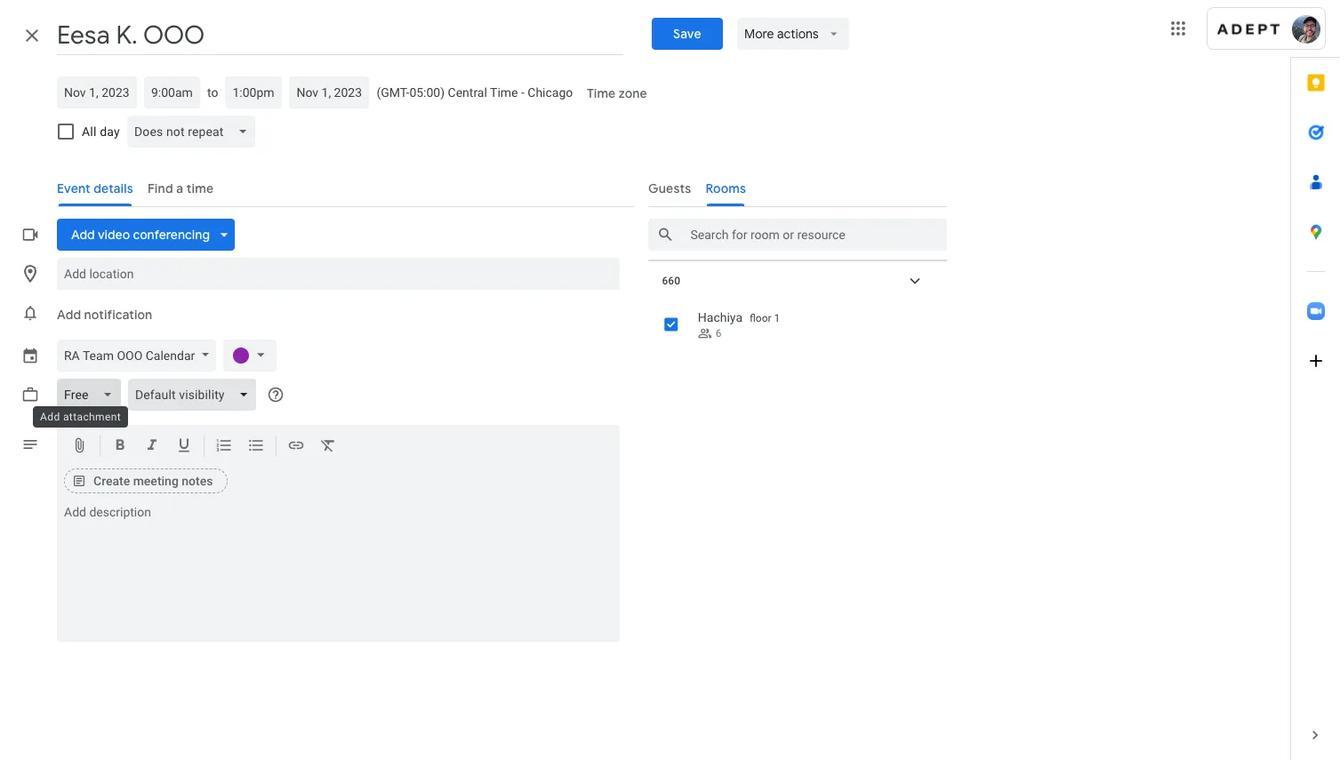 Task type: describe. For each thing, give the bounding box(es) containing it.
chicago
[[528, 85, 573, 100]]

zone
[[619, 85, 647, 101]]

actions
[[777, 26, 819, 42]]

bold image
[[111, 437, 129, 457]]

more
[[744, 26, 774, 42]]

(gmt-05:00) central time - chicago
[[377, 85, 573, 100]]

attachment
[[63, 411, 121, 423]]

italic image
[[143, 437, 161, 457]]

notes
[[182, 474, 213, 488]]

time zone button
[[580, 77, 655, 109]]

meeting
[[133, 474, 179, 488]]

660
[[662, 274, 680, 287]]

hachiya
[[698, 310, 742, 325]]

team
[[83, 349, 114, 363]]

numbered list image
[[215, 437, 233, 457]]

add attachment
[[40, 411, 121, 423]]

add notification
[[57, 307, 152, 323]]

Title text field
[[57, 16, 623, 55]]

End time text field
[[233, 82, 275, 103]]

add for add attachment
[[40, 411, 60, 423]]

create meeting notes
[[93, 474, 213, 488]]

more actions arrow_drop_down
[[744, 26, 842, 42]]

time inside button
[[587, 85, 616, 101]]

End date text field
[[297, 82, 362, 103]]

add video conferencing
[[71, 227, 210, 243]]

calendar
[[146, 349, 195, 363]]

floor
[[749, 312, 771, 325]]

bulleted list image
[[247, 437, 265, 457]]

1
[[774, 312, 780, 325]]

to
[[207, 85, 218, 100]]

(gmt-
[[377, 85, 409, 100]]

insert link image
[[287, 437, 305, 457]]



Task type: locate. For each thing, give the bounding box(es) containing it.
notification
[[84, 307, 152, 323]]

add up ra
[[57, 307, 81, 323]]

day
[[100, 125, 120, 139]]

Search for room or resource text field
[[691, 224, 940, 245]]

time left -
[[490, 85, 518, 100]]

conferencing
[[133, 227, 210, 243]]

video
[[98, 227, 130, 243]]

Location text field
[[64, 258, 612, 290]]

add left the attachment
[[40, 411, 60, 423]]

None field
[[127, 116, 263, 148], [57, 379, 128, 411], [128, 379, 263, 411], [127, 116, 263, 148], [57, 379, 128, 411], [128, 379, 263, 411]]

add for add notification
[[57, 307, 81, 323]]

available room: hachiya, floor 1. currently selected. has capacity for 6 people. tree item
[[648, 298, 947, 351]]

Start date text field
[[64, 82, 130, 103]]

formatting options toolbar
[[57, 425, 619, 468]]

05:00)
[[409, 85, 445, 100]]

ooo
[[117, 349, 143, 363]]

ra
[[64, 349, 80, 363]]

2 vertical spatial add
[[40, 411, 60, 423]]

0 vertical spatial add
[[71, 227, 95, 243]]

underline image
[[175, 437, 193, 457]]

1 vertical spatial add
[[57, 307, 81, 323]]

660 element
[[662, 274, 680, 287]]

add inside add notification button
[[57, 307, 81, 323]]

time left zone
[[587, 85, 616, 101]]

time zone
[[587, 85, 647, 101]]

loading... progress bar
[[590, 249, 947, 253]]

Start time text field
[[151, 82, 193, 103]]

add video conferencing button
[[57, 219, 235, 251]]

-
[[521, 85, 525, 100]]

remove formatting image
[[319, 437, 337, 457]]

ra team ooo calendar
[[64, 349, 195, 363]]

1 horizontal spatial time
[[587, 85, 616, 101]]

2 time from the left
[[587, 85, 616, 101]]

1 time from the left
[[490, 85, 518, 100]]

building: 660 tree item
[[648, 261, 947, 351]]

add
[[71, 227, 95, 243], [57, 307, 81, 323], [40, 411, 60, 423]]

all
[[82, 125, 97, 139]]

add for add video conferencing
[[71, 227, 95, 243]]

add notification button
[[50, 293, 160, 336]]

0 horizontal spatial time
[[490, 85, 518, 100]]

add left video
[[71, 227, 95, 243]]

central
[[448, 85, 487, 100]]

create
[[93, 474, 130, 488]]

6
[[716, 327, 722, 340]]

create meeting notes button
[[64, 469, 228, 494]]

arrow_drop_down
[[826, 26, 842, 42]]

Description text field
[[57, 505, 619, 639]]

add inside add video conferencing popup button
[[71, 227, 95, 243]]

save button
[[652, 18, 723, 50]]

save
[[673, 26, 701, 42]]

time
[[490, 85, 518, 100], [587, 85, 616, 101]]

tab list
[[1291, 58, 1340, 711]]

hachiya floor 1 6
[[698, 310, 780, 340]]

all day
[[82, 125, 120, 139]]



Task type: vqa. For each thing, say whether or not it's contained in the screenshot.
End time text box
yes



